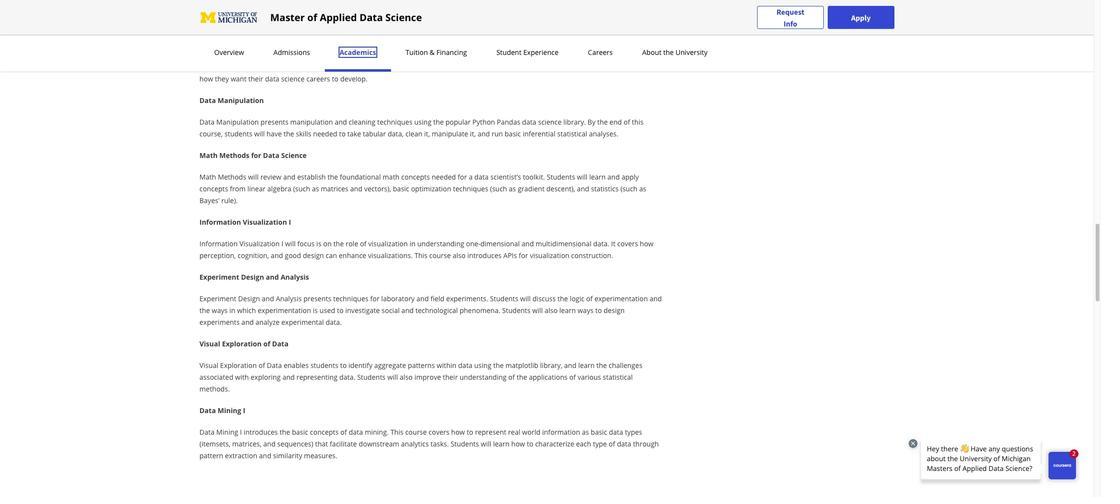 Task type: locate. For each thing, give the bounding box(es) containing it.
information inside information visualization i will focus is on the role of visualization in understanding one-dimensional and multidimensional data. it covers how perception, cognition, and good design can enhance visualizations. this course also introduces apis for visualization construction.
[[200, 239, 238, 248]]

data. inside experiment design and analysis presents techniques for laboratory and field experiments. students will discuss the logic of experimentation and the ways in which experimentation is used to investigate social and technological phenomena. students will also learn ways to design experiments and analyze experimental data.
[[326, 318, 342, 327]]

2 vertical spatial also
[[400, 373, 413, 382]]

0 horizontal spatial techniques
[[333, 294, 369, 303]]

course up field
[[430, 251, 451, 260]]

improve
[[415, 373, 441, 382]]

about the university
[[643, 48, 708, 57]]

0 vertical spatial techniques
[[377, 117, 413, 127]]

gradient
[[518, 184, 545, 193]]

visual for visual exploration of data enables students to identify aggregate patterns within data using the matplotlib library, and learn the challenges associated with exploring and representing data. students will also improve their understanding of the applications of various statistical methods.
[[200, 361, 218, 370]]

similarity
[[273, 451, 302, 461]]

0 vertical spatial using
[[415, 117, 432, 127]]

for inside this course explores expertise, perspectives, and ethical commitments data scientists  apply to projects during four phases of data science: problem formulation, data acquisition, modeling and analysis, and presentation of results. through this process, students will define a vision for how they want their data science careers to develop.
[[650, 62, 660, 72]]

ways
[[212, 306, 228, 315], [578, 306, 594, 315]]

the right on on the left top of page
[[334, 239, 344, 248]]

0 vertical spatial needed
[[313, 129, 337, 138]]

introduction to applied data science
[[200, 29, 325, 38]]

data. inside information visualization i will focus is on the role of visualization in understanding one-dimensional and multidimensional data. it covers how perception, cognition, and good design can enhance visualizations. this course also introduces apis for visualization construction.
[[594, 239, 610, 248]]

using
[[415, 117, 432, 127], [475, 361, 492, 370]]

facilitate
[[330, 439, 357, 449]]

1 vertical spatial math
[[200, 172, 216, 182]]

learn down "logic"
[[560, 306, 576, 315]]

0 horizontal spatial science
[[281, 74, 305, 83]]

0 horizontal spatial it,
[[424, 129, 430, 138]]

analysis for experiment design and analysis
[[281, 272, 309, 282]]

i inside data mining i introduces the basic concepts of data mining. this course covers how to represent real world information as basic data types (itemsets, matrices, and sequences) that facilitate downstream analytics tasks. students will learn how to characterize each type of data through pattern extraction and similarity measures.
[[240, 428, 242, 437]]

1 vertical spatial mining
[[216, 428, 238, 437]]

2 horizontal spatial this
[[415, 251, 428, 260]]

concepts up 'bayes''
[[200, 184, 228, 193]]

techniques up investigate
[[333, 294, 369, 303]]

0 vertical spatial covers
[[618, 239, 638, 248]]

0 vertical spatial visualization
[[368, 239, 408, 248]]

visualization for information visualization i will focus is on the role of visualization in understanding one-dimensional and multidimensional data. it covers how perception, cognition, and good design can enhance visualizations. this course also introduces apis for visualization construction.
[[240, 239, 280, 248]]

0 horizontal spatial a
[[469, 172, 473, 182]]

0 vertical spatial analysis
[[281, 272, 309, 282]]

matplotlib
[[506, 361, 539, 370]]

experiment inside experiment design and analysis presents techniques for laboratory and field experiments. students will discuss the logic of experimentation and the ways in which experimentation is used to investigate social and technological phenomena. students will also learn ways to design experiments and analyze experimental data.
[[200, 294, 237, 303]]

basic down math
[[393, 184, 409, 193]]

concepts inside data mining i introduces the basic concepts of data mining. this course covers how to represent real world information as basic data types (itemsets, matrices, and sequences) that facilitate downstream analytics tasks. students will learn how to characterize each type of data through pattern extraction and similarity measures.
[[310, 428, 339, 437]]

exploration inside visual exploration of data enables students to identify aggregate patterns within data using the matplotlib library, and learn the challenges associated with exploring and representing data. students will also improve their understanding of the applications of various statistical methods.
[[220, 361, 257, 370]]

0 horizontal spatial presents
[[261, 117, 289, 127]]

have up introduction to applied data science
[[250, 7, 266, 17]]

in left which
[[230, 306, 236, 315]]

1 horizontal spatial techniques
[[377, 117, 413, 127]]

with left exploring
[[235, 373, 249, 382]]

it, right clean
[[424, 129, 430, 138]]

0 vertical spatial data.
[[594, 239, 610, 248]]

analysis up experimental at bottom left
[[276, 294, 302, 303]]

and
[[344, 51, 356, 60], [356, 62, 369, 72], [399, 62, 412, 72], [335, 117, 347, 127], [478, 129, 490, 138], [283, 172, 296, 182], [608, 172, 620, 182], [350, 184, 363, 193], [577, 184, 590, 193], [522, 239, 534, 248], [271, 251, 283, 260], [266, 272, 279, 282], [262, 294, 274, 303], [417, 294, 429, 303], [650, 294, 662, 303], [402, 306, 414, 315], [242, 318, 254, 327], [565, 361, 577, 370], [283, 373, 295, 382], [263, 439, 276, 449], [259, 451, 272, 461]]

understanding left one-
[[418, 239, 465, 248]]

needed up optimization at left top
[[432, 172, 456, 182]]

science for math methods for data science
[[281, 151, 307, 160]]

1 vertical spatial course
[[430, 251, 451, 260]]

ways down "logic"
[[578, 306, 594, 315]]

visual up associated
[[200, 361, 218, 370]]

1 horizontal spatial needed
[[432, 172, 456, 182]]

students
[[221, 7, 249, 17], [560, 62, 588, 72], [225, 129, 253, 138], [311, 361, 339, 370]]

1 horizontal spatial apply
[[622, 172, 639, 182]]

course
[[214, 51, 236, 60], [430, 251, 451, 260], [406, 428, 427, 437]]

manipulation for data manipulation
[[218, 96, 264, 105]]

analyze
[[256, 318, 280, 327]]

1 horizontal spatial a
[[624, 62, 628, 72]]

1 horizontal spatial experimentation
[[595, 294, 648, 303]]

using right the 'within'
[[475, 361, 492, 370]]

results.
[[464, 62, 488, 72]]

1 horizontal spatial their
[[443, 373, 458, 382]]

library.
[[564, 117, 586, 127]]

students up "introduction"
[[221, 7, 249, 17]]

1 horizontal spatial ways
[[578, 306, 594, 315]]

applied
[[320, 11, 357, 24], [254, 29, 280, 38]]

from
[[230, 184, 246, 193]]

science up perspectives,
[[300, 29, 325, 38]]

how right it
[[640, 239, 654, 248]]

request info
[[777, 7, 805, 28]]

science down skills
[[281, 151, 307, 160]]

1 vertical spatial analysis
[[276, 294, 302, 303]]

students down phases
[[560, 62, 588, 72]]

measures.
[[304, 451, 338, 461]]

1 vertical spatial have
[[267, 129, 282, 138]]

data. left it
[[594, 239, 610, 248]]

pandas
[[497, 117, 521, 127]]

0 horizontal spatial concepts
[[200, 184, 228, 193]]

with right start on the left top of page
[[345, 7, 358, 17]]

in
[[410, 239, 416, 248], [230, 306, 236, 315]]

1 vertical spatial methods
[[218, 172, 246, 182]]

2 horizontal spatial techniques
[[453, 184, 489, 193]]

experiment down perception,
[[200, 272, 239, 282]]

1 vertical spatial this
[[632, 117, 644, 127]]

data inside visual exploration of data enables students to identify aggregate patterns within data using the matplotlib library, and learn the challenges associated with exploring and representing data. students will also improve their understanding of the applications of various statistical methods.
[[458, 361, 473, 370]]

exploration for visual exploration of data enables students to identify aggregate patterns within data using the matplotlib library, and learn the challenges associated with exploring and representing data. students will also improve their understanding of the applications of various statistical methods.
[[220, 361, 257, 370]]

admissions
[[274, 48, 310, 57]]

needed inside the math methods will review and establish the foundational math concepts needed for a data scientist's toolkit. students will learn and apply concepts from linear algebra (such as matrices and vectors), basic optimization techniques (such as gradient descent), and statistics (such as bayes' rule).
[[432, 172, 456, 182]]

1 vertical spatial covers
[[429, 428, 450, 437]]

techniques inside the math methods will review and establish the foundational math concepts needed for a data scientist's toolkit. students will learn and apply concepts from linear algebra (such as matrices and vectors), basic optimization techniques (such as gradient descent), and statistics (such as bayes' rule).
[[453, 184, 489, 193]]

0 horizontal spatial with
[[235, 373, 249, 382]]

this inside data mining i introduces the basic concepts of data mining. this course covers how to represent real world information as basic data types (itemsets, matrices, and sequences) that facilitate downstream analytics tasks. students will learn how to characterize each type of data through pattern extraction and similarity measures.
[[391, 428, 404, 437]]

have inside data manipulation presents manipulation and cleaning techniques using the popular python pandas data science library. by the end of this course, students will have the skills needed to take tabular data, clean it, manipulate it, and run basic inferential statistical analyses.
[[267, 129, 282, 138]]

data. down used
[[326, 318, 342, 327]]

0 vertical spatial this
[[200, 51, 213, 60]]

experimentation
[[595, 294, 648, 303], [258, 306, 311, 315]]

tabular
[[363, 129, 386, 138]]

course up problem on the top
[[214, 51, 236, 60]]

understanding
[[418, 239, 465, 248], [460, 373, 507, 382]]

data. down the identify
[[339, 373, 356, 382]]

applied left these
[[320, 11, 357, 24]]

analysis inside experiment design and analysis presents techniques for laboratory and field experiments. students will discuss the logic of experimentation and the ways in which experimentation is used to investigate social and technological phenomena. students will also learn ways to design experiments and analyze experimental data.
[[276, 294, 302, 303]]

math
[[200, 151, 218, 160], [200, 172, 216, 182]]

explores
[[238, 51, 265, 60]]

math methods will review and establish the foundational math concepts needed for a data scientist's toolkit. students will learn and apply concepts from linear algebra (such as matrices and vectors), basic optimization techniques (such as gradient descent), and statistics (such as bayes' rule).
[[200, 172, 647, 205]]

a
[[624, 62, 628, 72], [469, 172, 473, 182]]

for right apis
[[519, 251, 528, 260]]

1 ways from the left
[[212, 306, 228, 315]]

0 vertical spatial information
[[200, 218, 241, 227]]

2 visual from the top
[[200, 361, 218, 370]]

their inside this course explores expertise, perspectives, and ethical commitments data scientists  apply to projects during four phases of data science: problem formulation, data acquisition, modeling and analysis, and presentation of results. through this process, students will define a vision for how they want their data science careers to develop.
[[248, 74, 263, 83]]

of inside information visualization i will focus is on the role of visualization in understanding one-dimensional and multidimensional data. it covers how perception, cognition, and good design can enhance visualizations. this course also introduces apis for visualization construction.
[[360, 239, 367, 248]]

introduces inside information visualization i will focus is on the role of visualization in understanding one-dimensional and multidimensional data. it covers how perception, cognition, and good design can enhance visualizations. this course also introduces apis for visualization construction.
[[468, 251, 502, 260]]

data up "review"
[[263, 151, 280, 160]]

1 vertical spatial is
[[313, 306, 318, 315]]

for
[[650, 62, 660, 72], [251, 151, 261, 160], [458, 172, 467, 182], [519, 251, 528, 260], [370, 294, 380, 303]]

concepts
[[402, 172, 430, 182], [200, 184, 228, 193], [310, 428, 339, 437]]

0 horizontal spatial visualization
[[368, 239, 408, 248]]

cognition,
[[238, 251, 269, 260]]

statistical
[[558, 129, 588, 138], [603, 373, 633, 382]]

also down discuss
[[545, 306, 558, 315]]

will up math methods for data science
[[254, 129, 265, 138]]

discuss
[[533, 294, 556, 303]]

will down aggregate
[[388, 373, 398, 382]]

learn inside experiment design and analysis presents techniques for laboratory and field experiments. students will discuss the logic of experimentation and the ways in which experimentation is used to investigate social and technological phenomena. students will also learn ways to design experiments and analyze experimental data.
[[560, 306, 576, 315]]

0 horizontal spatial applied
[[254, 29, 280, 38]]

data up (itemsets,
[[200, 428, 215, 437]]

visualizations.
[[368, 251, 413, 260]]

2 vertical spatial science
[[281, 151, 307, 160]]

1 horizontal spatial design
[[604, 306, 625, 315]]

students up descent),
[[547, 172, 576, 182]]

1 vertical spatial presents
[[304, 294, 332, 303]]

will inside data mining i introduces the basic concepts of data mining. this course covers how to represent real world information as basic data types (itemsets, matrices, and sequences) that facilitate downstream analytics tasks. students will learn how to characterize each type of data through pattern extraction and similarity measures.
[[481, 439, 492, 449]]

introduces up matrices, on the bottom left of page
[[244, 428, 278, 437]]

concepts up that
[[310, 428, 339, 437]]

the left "logic"
[[558, 294, 568, 303]]

2 (such from the left
[[490, 184, 507, 193]]

1 vertical spatial manipulation
[[216, 117, 259, 127]]

manipulation down the want
[[218, 96, 264, 105]]

information visualization i will focus is on the role of visualization in understanding one-dimensional and multidimensional data. it covers how perception, cognition, and good design can enhance visualizations. this course also introduces apis for visualization construction.
[[200, 239, 654, 260]]

course,
[[200, 129, 223, 138]]

1 vertical spatial techniques
[[453, 184, 489, 193]]

toolkit.
[[523, 172, 545, 182]]

1 horizontal spatial have
[[267, 129, 282, 138]]

clean
[[406, 129, 423, 138]]

1 experiment from the top
[[200, 272, 239, 282]]

1 horizontal spatial course
[[406, 428, 427, 437]]

design
[[241, 272, 264, 282], [238, 294, 260, 303]]

1 vertical spatial using
[[475, 361, 492, 370]]

by
[[588, 117, 596, 127]]

covers
[[618, 239, 638, 248], [429, 428, 450, 437]]

0 vertical spatial mining
[[218, 406, 241, 415]]

using up clean
[[415, 117, 432, 127]]

0 horizontal spatial their
[[248, 74, 263, 83]]

1 vertical spatial applied
[[254, 29, 280, 38]]

0 vertical spatial math
[[200, 151, 218, 160]]

science inside data manipulation presents manipulation and cleaning techniques using the popular python pandas data science library. by the end of this course, students will have the skills needed to take tabular data, clean it, manipulate it, and run basic inferential statistical analyses.
[[538, 117, 562, 127]]

covers inside data mining i introduces the basic concepts of data mining. this course covers how to represent real world information as basic data types (itemsets, matrices, and sequences) that facilitate downstream analytics tasks. students will learn how to characterize each type of data through pattern extraction and similarity measures.
[[429, 428, 450, 437]]

visual inside visual exploration of data enables students to identify aggregate patterns within data using the matplotlib library, and learn the challenges associated with exploring and representing data. students will also improve their understanding of the applications of various statistical methods.
[[200, 361, 218, 370]]

type
[[593, 439, 607, 449]]

design
[[303, 251, 324, 260], [604, 306, 625, 315]]

the up the 'matrices' on the left of the page
[[328, 172, 338, 182]]

2 horizontal spatial also
[[545, 306, 558, 315]]

this inside information visualization i will focus is on the role of visualization in understanding one-dimensional and multidimensional data. it covers how perception, cognition, and good design can enhance visualizations. this course also introduces apis for visualization construction.
[[415, 251, 428, 260]]

the left matplotlib
[[494, 361, 504, 370]]

2 information from the top
[[200, 239, 238, 248]]

understanding down matplotlib
[[460, 373, 507, 382]]

will up good
[[285, 239, 296, 248]]

0 vertical spatial exploration
[[222, 339, 262, 349]]

student
[[497, 48, 522, 57]]

0 vertical spatial manipulation
[[218, 96, 264, 105]]

academics link
[[337, 48, 379, 57]]

students inside data manipulation presents manipulation and cleaning techniques using the popular python pandas data science library. by the end of this course, students will have the skills needed to take tabular data, clean it, manipulate it, and run basic inferential statistical analyses.
[[225, 129, 253, 138]]

the
[[268, 7, 278, 17], [664, 48, 674, 57], [434, 117, 444, 127], [598, 117, 608, 127], [284, 129, 294, 138], [328, 172, 338, 182], [334, 239, 344, 248], [558, 294, 568, 303], [200, 306, 210, 315], [494, 361, 504, 370], [597, 361, 607, 370], [517, 373, 527, 382], [280, 428, 290, 437]]

1 vertical spatial data.
[[326, 318, 342, 327]]

0 vertical spatial their
[[248, 74, 263, 83]]

their down formulation,
[[248, 74, 263, 83]]

0 vertical spatial in
[[410, 239, 416, 248]]

using inside visual exploration of data enables students to identify aggregate patterns within data using the matplotlib library, and learn the challenges associated with exploring and representing data. students will also improve their understanding of the applications of various statistical methods.
[[475, 361, 492, 370]]

visual
[[200, 339, 220, 349], [200, 361, 218, 370]]

this down student experience link
[[519, 62, 530, 72]]

student experience link
[[494, 48, 562, 57]]

0 horizontal spatial needed
[[313, 129, 337, 138]]

statistics
[[591, 184, 619, 193]]

will inside information visualization i will focus is on the role of visualization in understanding one-dimensional and multidimensional data. it covers how perception, cognition, and good design can enhance visualizations. this course also introduces apis for visualization construction.
[[285, 239, 296, 248]]

i for data mining i
[[243, 406, 245, 415]]

covers right it
[[618, 239, 638, 248]]

0 vertical spatial science
[[386, 11, 422, 24]]

1 vertical spatial understanding
[[460, 373, 507, 382]]

(itemsets,
[[200, 439, 231, 449]]

visual down experiments
[[200, 339, 220, 349]]

1 vertical spatial also
[[545, 306, 558, 315]]

focus
[[298, 239, 315, 248]]

visualization inside information visualization i will focus is on the role of visualization in understanding one-dimensional and multidimensional data. it covers how perception, cognition, and good design can enhance visualizations. this course also introduces apis for visualization construction.
[[240, 239, 280, 248]]

to
[[320, 7, 326, 17], [245, 29, 252, 38], [494, 51, 500, 60], [332, 74, 339, 83], [339, 129, 346, 138], [337, 306, 344, 315], [596, 306, 602, 315], [340, 361, 347, 370], [467, 428, 474, 437], [527, 439, 534, 449]]

tuition
[[406, 48, 428, 57]]

design inside experiment design and analysis presents techniques for laboratory and field experiments. students will discuss the logic of experimentation and the ways in which experimentation is used to investigate social and technological phenomena. students will also learn ways to design experiments and analyze experimental data.
[[238, 294, 260, 303]]

0 horizontal spatial experimentation
[[258, 306, 311, 315]]

1 vertical spatial design
[[604, 306, 625, 315]]

master
[[270, 11, 305, 24]]

the inside information visualization i will focus is on the role of visualization in understanding one-dimensional and multidimensional data. it covers how perception, cognition, and good design can enhance visualizations. this course also introduces apis for visualization construction.
[[334, 239, 344, 248]]

students inside visual exploration of data enables students to identify aggregate patterns within data using the matplotlib library, and learn the challenges associated with exploring and representing data. students will also improve their understanding of the applications of various statistical methods.
[[357, 373, 386, 382]]

exploration down experiments
[[222, 339, 262, 349]]

needed inside data manipulation presents manipulation and cleaning techniques using the popular python pandas data science library. by the end of this course, students will have the skills needed to take tabular data, clean it, manipulate it, and run basic inferential statistical analyses.
[[313, 129, 337, 138]]

0 vertical spatial design
[[303, 251, 324, 260]]

covers up tasks.
[[429, 428, 450, 437]]

0 vertical spatial experiment
[[200, 272, 239, 282]]

concepts up optimization at left top
[[402, 172, 430, 182]]

of left various
[[570, 373, 576, 382]]

the up the sequences)
[[280, 428, 290, 437]]

for inside experiment design and analysis presents techniques for laboratory and field experiments. students will discuss the logic of experimentation and the ways in which experimentation is used to investigate social and technological phenomena. students will also learn ways to design experiments and analyze experimental data.
[[370, 294, 380, 303]]

opportunity
[[280, 7, 318, 17]]

various
[[578, 373, 601, 382]]

data inside data manipulation presents manipulation and cleaning techniques using the popular python pandas data science library. by the end of this course, students will have the skills needed to take tabular data, clean it, manipulate it, and run basic inferential statistical analyses.
[[200, 117, 215, 127]]

this inside this course explores expertise, perspectives, and ethical commitments data scientists  apply to projects during four phases of data science: problem formulation, data acquisition, modeling and analysis, and presentation of results. through this process, students will define a vision for how they want their data science careers to develop.
[[519, 62, 530, 72]]

math inside the math methods will review and establish the foundational math concepts needed for a data scientist's toolkit. students will learn and apply concepts from linear algebra (such as matrices and vectors), basic optimization techniques (such as gradient descent), and statistics (such as bayes' rule).
[[200, 172, 216, 182]]

presents up used
[[304, 294, 332, 303]]

1 horizontal spatial concepts
[[310, 428, 339, 437]]

students right tasks.
[[451, 439, 479, 449]]

the down matplotlib
[[517, 373, 527, 382]]

1 horizontal spatial with
[[345, 7, 358, 17]]

1 vertical spatial visualization
[[530, 251, 570, 260]]

design up which
[[238, 294, 260, 303]]

laboratory
[[382, 294, 415, 303]]

0 horizontal spatial statistical
[[558, 129, 588, 138]]

science down the acquisition,
[[281, 74, 305, 83]]

0 vertical spatial design
[[241, 272, 264, 282]]

1 vertical spatial science
[[300, 29, 325, 38]]

learn down represent
[[493, 439, 510, 449]]

this inside data manipulation presents manipulation and cleaning techniques using the popular python pandas data science library. by the end of this course, students will have the skills needed to take tabular data, clean it, manipulate it, and run basic inferential statistical analyses.
[[632, 117, 644, 127]]

will up 'linear'
[[248, 172, 259, 182]]

data inside data manipulation presents manipulation and cleaning techniques using the popular python pandas data science library. by the end of this course, students will have the skills needed to take tabular data, clean it, manipulate it, and run basic inferential statistical analyses.
[[522, 117, 537, 127]]

also down the patterns
[[400, 373, 413, 382]]

careers
[[307, 74, 330, 83]]

design inside information visualization i will focus is on the role of visualization in understanding one-dimensional and multidimensional data. it covers how perception, cognition, and good design can enhance visualizations. this course also introduces apis for visualization construction.
[[303, 251, 324, 260]]

presentation
[[413, 62, 454, 72]]

methods inside the math methods will review and establish the foundational math concepts needed for a data scientist's toolkit. students will learn and apply concepts from linear algebra (such as matrices and vectors), basic optimization techniques (such as gradient descent), and statistics (such as bayes' rule).
[[218, 172, 246, 182]]

the inside the math methods will review and establish the foundational math concepts needed for a data scientist's toolkit. students will learn and apply concepts from linear algebra (such as matrices and vectors), basic optimization techniques (such as gradient descent), and statistics (such as bayes' rule).
[[328, 172, 338, 182]]

learn inside data mining i introduces the basic concepts of data mining. this course covers how to represent real world information as basic data types (itemsets, matrices, and sequences) that facilitate downstream analytics tasks. students will learn how to characterize each type of data through pattern extraction and similarity measures.
[[493, 439, 510, 449]]

1 vertical spatial introduces
[[244, 428, 278, 437]]

information for information visualization i
[[200, 218, 241, 227]]

field
[[431, 294, 445, 303]]

1 vertical spatial visual
[[200, 361, 218, 370]]

apply inside the math methods will review and establish the foundational math concepts needed for a data scientist's toolkit. students will learn and apply concepts from linear algebra (such as matrices and vectors), basic optimization techniques (such as gradient descent), and statistics (such as bayes' rule).
[[622, 172, 639, 182]]

they
[[215, 74, 229, 83]]

0 horizontal spatial covers
[[429, 428, 450, 437]]

1 information from the top
[[200, 218, 241, 227]]

of down matplotlib
[[509, 373, 515, 382]]

experimentation right "logic"
[[595, 294, 648, 303]]

1 math from the top
[[200, 151, 218, 160]]

of right role
[[360, 239, 367, 248]]

methods up from
[[218, 172, 246, 182]]

analysis
[[281, 272, 309, 282], [276, 294, 302, 303]]

statistical down challenges
[[603, 373, 633, 382]]

2 horizontal spatial concepts
[[402, 172, 430, 182]]

1 visual from the top
[[200, 339, 220, 349]]

scientist's
[[491, 172, 521, 182]]

0 vertical spatial visualization
[[243, 218, 287, 227]]

it, down python
[[470, 129, 476, 138]]

mining
[[218, 406, 241, 415], [216, 428, 238, 437]]

data up 'course,'
[[200, 117, 215, 127]]

visualization up the cognition,
[[240, 239, 280, 248]]

a inside the math methods will review and establish the foundational math concepts needed for a data scientist's toolkit. students will learn and apply concepts from linear algebra (such as matrices and vectors), basic optimization techniques (such as gradient descent), and statistics (such as bayes' rule).
[[469, 172, 473, 182]]

in inside information visualization i will focus is on the role of visualization in understanding one-dimensional and multidimensional data. it covers how perception, cognition, and good design can enhance visualizations. this course also introduces apis for visualization construction.
[[410, 239, 416, 248]]

1 vertical spatial visualization
[[240, 239, 280, 248]]

0 vertical spatial with
[[345, 7, 358, 17]]

applied for of
[[320, 11, 357, 24]]

students up math methods for data science
[[225, 129, 253, 138]]

i inside information visualization i will focus is on the role of visualization in understanding one-dimensional and multidimensional data. it covers how perception, cognition, and good design can enhance visualizations. this course also introduces apis for visualization construction.
[[282, 239, 283, 248]]

(such down establish
[[293, 184, 310, 193]]

data up exploring
[[267, 361, 282, 370]]

(such
[[293, 184, 310, 193], [490, 184, 507, 193], [621, 184, 638, 193]]

exploration for visual exploration of data
[[222, 339, 262, 349]]

investigate
[[346, 306, 380, 315]]

visual exploration of data enables students to identify aggregate patterns within data using the matplotlib library, and learn the challenges associated with exploring and representing data. students will also improve their understanding of the applications of various statistical methods.
[[200, 361, 643, 394]]

0 horizontal spatial apply
[[474, 51, 492, 60]]

data. inside visual exploration of data enables students to identify aggregate patterns within data using the matplotlib library, and learn the challenges associated with exploring and representing data. students will also improve their understanding of the applications of various statistical methods.
[[339, 373, 356, 382]]

of down the analyze
[[264, 339, 270, 349]]

needed down manipulation at the left top of page
[[313, 129, 337, 138]]

a down science:
[[624, 62, 628, 72]]

science for master of applied data science
[[386, 11, 422, 24]]

exploration down visual exploration of data
[[220, 361, 257, 370]]

one-
[[466, 239, 481, 248]]

inferential
[[523, 129, 556, 138]]

0 vertical spatial is
[[317, 239, 322, 248]]

1 vertical spatial information
[[200, 239, 238, 248]]

modeling
[[325, 62, 355, 72]]

i for data mining i introduces the basic concepts of data mining. this course covers how to represent real world information as basic data types (itemsets, matrices, and sequences) that facilitate downstream analytics tasks. students will learn how to characterize each type of data through pattern extraction and similarity measures.
[[240, 428, 242, 437]]

(such down scientist's
[[490, 184, 507, 193]]

1 vertical spatial needed
[[432, 172, 456, 182]]

mining up (itemsets,
[[216, 428, 238, 437]]

the right by
[[598, 117, 608, 127]]

experiment for experiment design and analysis presents techniques for laboratory and field experiments. students will discuss the logic of experimentation and the ways in which experimentation is used to investigate social and technological phenomena. students will also learn ways to design experiments and analyze experimental data.
[[200, 294, 237, 303]]

is left on on the left top of page
[[317, 239, 322, 248]]

manipulation for data manipulation presents manipulation and cleaning techniques using the popular python pandas data science library. by the end of this course, students will have the skills needed to take tabular data, clean it, manipulate it, and run basic inferential statistical analyses.
[[216, 117, 259, 127]]

is inside information visualization i will focus is on the role of visualization in understanding one-dimensional and multidimensional data. it covers how perception, cognition, and good design can enhance visualizations. this course also introduces apis for visualization construction.
[[317, 239, 322, 248]]

0 horizontal spatial in
[[230, 306, 236, 315]]

design down the cognition,
[[241, 272, 264, 282]]

descent),
[[547, 184, 576, 193]]

1 vertical spatial exploration
[[220, 361, 257, 370]]

using inside data manipulation presents manipulation and cleaning techniques using the popular python pandas data science library. by the end of this course, students will have the skills needed to take tabular data, clean it, manipulate it, and run basic inferential statistical analyses.
[[415, 117, 432, 127]]

0 horizontal spatial (such
[[293, 184, 310, 193]]

this right mining.
[[391, 428, 404, 437]]

2 it, from the left
[[470, 129, 476, 138]]

1 horizontal spatial it,
[[470, 129, 476, 138]]

mads students have the opportunity to start with these data science courses:
[[200, 7, 448, 17]]

mining inside data mining i introduces the basic concepts of data mining. this course covers how to represent real world information as basic data types (itemsets, matrices, and sequences) that facilitate downstream analytics tasks. students will learn how to characterize each type of data through pattern extraction and similarity measures.
[[216, 428, 238, 437]]

1 horizontal spatial this
[[632, 117, 644, 127]]

university
[[676, 48, 708, 57]]

1 horizontal spatial presents
[[304, 294, 332, 303]]

for inside the math methods will review and establish the foundational math concepts needed for a data scientist's toolkit. students will learn and apply concepts from linear algebra (such as matrices and vectors), basic optimization techniques (such as gradient descent), and statistics (such as bayes' rule).
[[458, 172, 467, 182]]

0 horizontal spatial using
[[415, 117, 432, 127]]

1 vertical spatial experimentation
[[258, 306, 311, 315]]

how
[[200, 74, 213, 83], [640, 239, 654, 248], [451, 428, 465, 437], [512, 439, 525, 449]]

0 vertical spatial methods
[[220, 151, 250, 160]]

request info button
[[758, 6, 824, 29]]

science up inferential
[[538, 117, 562, 127]]

i for information visualization i
[[289, 218, 291, 227]]

1 vertical spatial science
[[281, 74, 305, 83]]

0 horizontal spatial this
[[200, 51, 213, 60]]

1 horizontal spatial covers
[[618, 239, 638, 248]]

admissions link
[[271, 48, 313, 57]]

is left used
[[313, 306, 318, 315]]

0 vertical spatial applied
[[320, 11, 357, 24]]

i for information visualization i will focus is on the role of visualization in understanding one-dimensional and multidimensional data. it covers how perception, cognition, and good design can enhance visualizations. this course also introduces apis for visualization construction.
[[282, 239, 283, 248]]

with inside visual exploration of data enables students to identify aggregate patterns within data using the matplotlib library, and learn the challenges associated with exploring and representing data. students will also improve their understanding of the applications of various statistical methods.
[[235, 373, 249, 382]]

also up experiments.
[[453, 251, 466, 260]]

2 horizontal spatial science
[[538, 117, 562, 127]]

2 experiment from the top
[[200, 294, 237, 303]]

math up 'bayes''
[[200, 172, 216, 182]]

presents inside data manipulation presents manipulation and cleaning techniques using the popular python pandas data science library. by the end of this course, students will have the skills needed to take tabular data, clean it, manipulate it, and run basic inferential statistical analyses.
[[261, 117, 289, 127]]

1 horizontal spatial using
[[475, 361, 492, 370]]

in inside experiment design and analysis presents techniques for laboratory and field experiments. students will discuss the logic of experimentation and the ways in which experimentation is used to investigate social and technological phenomena. students will also learn ways to design experiments and analyze experimental data.
[[230, 306, 236, 315]]

science inside this course explores expertise, perspectives, and ethical commitments data scientists  apply to projects during four phases of data science: problem formulation, data acquisition, modeling and analysis, and presentation of results. through this process, students will define a vision for how they want their data science careers to develop.
[[281, 74, 305, 83]]

visualization for information visualization i
[[243, 218, 287, 227]]

0 vertical spatial also
[[453, 251, 466, 260]]

0 vertical spatial statistical
[[558, 129, 588, 138]]

the right "about"
[[664, 48, 674, 57]]

manipulation inside data manipulation presents manipulation and cleaning techniques using the popular python pandas data science library. by the end of this course, students will have the skills needed to take tabular data, clean it, manipulate it, and run basic inferential statistical analyses.
[[216, 117, 259, 127]]

university of michigan image
[[200, 10, 259, 25]]

will
[[590, 62, 601, 72], [254, 129, 265, 138], [248, 172, 259, 182], [577, 172, 588, 182], [285, 239, 296, 248], [521, 294, 531, 303], [533, 306, 543, 315], [388, 373, 398, 382], [481, 439, 492, 449]]

2 horizontal spatial course
[[430, 251, 451, 260]]

the left skills
[[284, 129, 294, 138]]

basic down 'pandas'
[[505, 129, 521, 138]]

techniques
[[377, 117, 413, 127], [453, 184, 489, 193], [333, 294, 369, 303]]

math down 'course,'
[[200, 151, 218, 160]]

2 math from the top
[[200, 172, 216, 182]]

algebra
[[267, 184, 292, 193]]



Task type: describe. For each thing, give the bounding box(es) containing it.
students right phenomena.
[[502, 306, 531, 315]]

presents inside experiment design and analysis presents techniques for laboratory and field experiments. students will discuss the logic of experimentation and the ways in which experimentation is used to investigate social and technological phenomena. students will also learn ways to design experiments and analyze experimental data.
[[304, 294, 332, 303]]

that
[[315, 439, 328, 449]]

representing
[[297, 373, 338, 382]]

four
[[552, 51, 566, 60]]

design for experiment design and analysis
[[241, 272, 264, 282]]

data down master
[[282, 29, 298, 38]]

as right statistics
[[640, 184, 647, 193]]

data mining i
[[200, 406, 245, 415]]

introduction
[[200, 29, 243, 38]]

mining for data mining i introduces the basic concepts of data mining. this course covers how to represent real world information as basic data types (itemsets, matrices, and sequences) that facilitate downstream analytics tasks. students will learn how to characterize each type of data through pattern extraction and similarity measures.
[[216, 428, 238, 437]]

0 horizontal spatial have
[[250, 7, 266, 17]]

techniques inside experiment design and analysis presents techniques for laboratory and field experiments. students will discuss the logic of experimentation and the ways in which experimentation is used to investigate social and technological phenomena. students will also learn ways to design experiments and analyze experimental data.
[[333, 294, 369, 303]]

identify
[[349, 361, 373, 370]]

matrices,
[[232, 439, 262, 449]]

linear
[[248, 184, 266, 193]]

tuition & financing link
[[403, 48, 470, 57]]

data down they
[[200, 96, 216, 105]]

will left discuss
[[521, 294, 531, 303]]

of left start on the left top of page
[[308, 11, 317, 24]]

introduces inside data mining i introduces the basic concepts of data mining. this course covers how to represent real world information as basic data types (itemsets, matrices, and sequences) that facilitate downstream analytics tasks. students will learn how to characterize each type of data through pattern extraction and similarity measures.
[[244, 428, 278, 437]]

sequences)
[[277, 439, 314, 449]]

how inside information visualization i will focus is on the role of visualization in understanding one-dimensional and multidimensional data. it covers how perception, cognition, and good design can enhance visualizations. this course also introduces apis for visualization construction.
[[640, 239, 654, 248]]

develop.
[[340, 74, 368, 83]]

students inside this course explores expertise, perspectives, and ethical commitments data scientists  apply to projects during four phases of data science: problem formulation, data acquisition, modeling and analysis, and presentation of results. through this process, students will define a vision for how they want their data science careers to develop.
[[560, 62, 588, 72]]

technological
[[416, 306, 458, 315]]

experiments
[[200, 318, 240, 327]]

types
[[625, 428, 643, 437]]

mining for data mining i
[[218, 406, 241, 415]]

to inside data manipulation presents manipulation and cleaning techniques using the popular python pandas data science library. by the end of this course, students will have the skills needed to take tabular data, clean it, manipulate it, and run basic inferential statistical analyses.
[[339, 129, 346, 138]]

data inside visual exploration of data enables students to identify aggregate patterns within data using the matplotlib library, and learn the challenges associated with exploring and representing data. students will also improve their understanding of the applications of various statistical methods.
[[267, 361, 282, 370]]

experience
[[524, 48, 559, 57]]

data right start on the left top of page
[[360, 11, 383, 24]]

understanding inside information visualization i will focus is on the role of visualization in understanding one-dimensional and multidimensional data. it covers how perception, cognition, and good design can enhance visualizations. this course also introduces apis for visualization construction.
[[418, 239, 465, 248]]

also inside visual exploration of data enables students to identify aggregate patterns within data using the matplotlib library, and learn the challenges associated with exploring and representing data. students will also improve their understanding of the applications of various statistical methods.
[[400, 373, 413, 382]]

data down the analyze
[[272, 339, 289, 349]]

expertise,
[[267, 51, 298, 60]]

of up facilitate
[[341, 428, 347, 437]]

of right phases
[[592, 51, 599, 60]]

info
[[784, 18, 798, 28]]

library,
[[540, 361, 563, 370]]

how inside this course explores expertise, perspectives, and ethical commitments data scientists  apply to projects during four phases of data science: problem formulation, data acquisition, modeling and analysis, and presentation of results. through this process, students will define a vision for how they want their data science careers to develop.
[[200, 74, 213, 83]]

establish
[[297, 172, 326, 182]]

through
[[633, 439, 659, 449]]

of inside experiment design and analysis presents techniques for laboratory and field experiments. students will discuss the logic of experimentation and the ways in which experimentation is used to investigate social and technological phenomena. students will also learn ways to design experiments and analyze experimental data.
[[587, 294, 593, 303]]

projects
[[502, 51, 528, 60]]

data down methods.
[[200, 406, 216, 415]]

data,
[[388, 129, 404, 138]]

their inside visual exploration of data enables students to identify aggregate patterns within data using the matplotlib library, and learn the challenges associated with exploring and representing data. students will also improve their understanding of the applications of various statistical methods.
[[443, 373, 458, 382]]

1 (such from the left
[[293, 184, 310, 193]]

this inside this course explores expertise, perspectives, and ethical commitments data scientists  apply to projects during four phases of data science: problem formulation, data acquisition, modeling and analysis, and presentation of results. through this process, students will define a vision for how they want their data science careers to develop.
[[200, 51, 213, 60]]

techniques inside data manipulation presents manipulation and cleaning techniques using the popular python pandas data science library. by the end of this course, students will have the skills needed to take tabular data, clean it, manipulate it, and run basic inferential statistical analyses.
[[377, 117, 413, 127]]

start
[[328, 7, 343, 17]]

a inside this course explores expertise, perspectives, and ethical commitments data scientists  apply to projects during four phases of data science: problem formulation, data acquisition, modeling and analysis, and presentation of results. through this process, students will define a vision for how they want their data science careers to develop.
[[624, 62, 628, 72]]

data manipulation presents manipulation and cleaning techniques using the popular python pandas data science library. by the end of this course, students will have the skills needed to take tabular data, clean it, manipulate it, and run basic inferential statistical analyses.
[[200, 117, 644, 138]]

students up phenomena.
[[490, 294, 519, 303]]

apis
[[504, 251, 517, 260]]

foundational
[[340, 172, 381, 182]]

aggregate
[[374, 361, 406, 370]]

students inside the math methods will review and establish the foundational math concepts needed for a data scientist's toolkit. students will learn and apply concepts from linear algebra (such as matrices and vectors), basic optimization techniques (such as gradient descent), and statistics (such as bayes' rule).
[[547, 172, 576, 182]]

also inside experiment design and analysis presents techniques for laboratory and field experiments. students will discuss the logic of experimentation and the ways in which experimentation is used to investigate social and technological phenomena. students will also learn ways to design experiments and analyze experimental data.
[[545, 306, 558, 315]]

basic up the sequences)
[[292, 428, 308, 437]]

experiment design and analysis
[[200, 272, 309, 282]]

for inside information visualization i will focus is on the role of visualization in understanding one-dimensional and multidimensional data. it covers how perception, cognition, and good design can enhance visualizations. this course also introduces apis for visualization construction.
[[519, 251, 528, 260]]

construction.
[[572, 251, 614, 260]]

will inside visual exploration of data enables students to identify aggregate patterns within data using the matplotlib library, and learn the challenges associated with exploring and representing data. students will also improve their understanding of the applications of various statistical methods.
[[388, 373, 398, 382]]

methods for will
[[218, 172, 246, 182]]

&
[[430, 48, 435, 57]]

1 vertical spatial concepts
[[200, 184, 228, 193]]

basic up the type
[[591, 428, 608, 437]]

courses:
[[421, 7, 448, 17]]

multidimensional
[[536, 239, 592, 248]]

problem
[[200, 62, 227, 72]]

as down scientist's
[[509, 184, 516, 193]]

will down discuss
[[533, 306, 543, 315]]

methods for for
[[220, 151, 250, 160]]

commitments
[[381, 51, 425, 60]]

students inside data mining i introduces the basic concepts of data mining. this course covers how to represent real world information as basic data types (itemsets, matrices, and sequences) that facilitate downstream analytics tasks. students will learn how to characterize each type of data through pattern extraction and similarity measures.
[[451, 439, 479, 449]]

phases
[[568, 51, 590, 60]]

cleaning
[[349, 117, 376, 127]]

design inside experiment design and analysis presents techniques for laboratory and field experiments. students will discuss the logic of experimentation and the ways in which experimentation is used to investigate social and technological phenomena. students will also learn ways to design experiments and analyze experimental data.
[[604, 306, 625, 315]]

learn inside the math methods will review and establish the foundational math concepts needed for a data scientist's toolkit. students will learn and apply concepts from linear algebra (such as matrices and vectors), basic optimization techniques (such as gradient descent), and statistics (such as bayes' rule).
[[590, 172, 606, 182]]

data inside data mining i introduces the basic concepts of data mining. this course covers how to represent real world information as basic data types (itemsets, matrices, and sequences) that facilitate downstream analytics tasks. students will learn how to characterize each type of data through pattern extraction and similarity measures.
[[200, 428, 215, 437]]

these
[[360, 7, 378, 17]]

data inside the math methods will review and establish the foundational math concepts needed for a data scientist's toolkit. students will learn and apply concepts from linear algebra (such as matrices and vectors), basic optimization techniques (such as gradient descent), and statistics (such as bayes' rule).
[[475, 172, 489, 182]]

covers inside information visualization i will focus is on the role of visualization in understanding one-dimensional and multidimensional data. it covers how perception, cognition, and good design can enhance visualizations. this course also introduces apis for visualization construction.
[[618, 239, 638, 248]]

extraction
[[225, 451, 257, 461]]

challenges
[[609, 361, 643, 370]]

the inside data mining i introduces the basic concepts of data mining. this course covers how to represent real world information as basic data types (itemsets, matrices, and sequences) that facilitate downstream analytics tasks. students will learn how to characterize each type of data through pattern extraction and similarity measures.
[[280, 428, 290, 437]]

define
[[602, 62, 623, 72]]

patterns
[[408, 361, 435, 370]]

science for introduction to applied data science
[[300, 29, 325, 38]]

popular
[[446, 117, 471, 127]]

math for math methods will review and establish the foundational math concepts needed for a data scientist's toolkit. students will learn and apply concepts from linear algebra (such as matrices and vectors), basic optimization techniques (such as gradient descent), and statistics (such as bayes' rule).
[[200, 172, 216, 182]]

review
[[261, 172, 282, 182]]

will right the toolkit.
[[577, 172, 588, 182]]

represent
[[475, 428, 507, 437]]

how down real
[[512, 439, 525, 449]]

course inside data mining i introduces the basic concepts of data mining. this course covers how to represent real world information as basic data types (itemsets, matrices, and sequences) that facilitate downstream analytics tasks. students will learn how to characterize each type of data through pattern extraction and similarity measures.
[[406, 428, 427, 437]]

will inside data manipulation presents manipulation and cleaning techniques using the popular python pandas data science library. by the end of this course, students will have the skills needed to take tabular data, clean it, manipulate it, and run basic inferential statistical analyses.
[[254, 129, 265, 138]]

learn inside visual exploration of data enables students to identify aggregate patterns within data using the matplotlib library, and learn the challenges associated with exploring and representing data. students will also improve their understanding of the applications of various statistical methods.
[[579, 361, 595, 370]]

also inside information visualization i will focus is on the role of visualization in understanding one-dimensional and multidimensional data. it covers how perception, cognition, and good design can enhance visualizations. this course also introduces apis for visualization construction.
[[453, 251, 466, 260]]

tasks.
[[431, 439, 449, 449]]

visual exploration of data
[[200, 339, 289, 349]]

perception,
[[200, 251, 236, 260]]

1 horizontal spatial science
[[396, 7, 419, 17]]

as inside data mining i introduces the basic concepts of data mining. this course covers how to represent real world information as basic data types (itemsets, matrices, and sequences) that facilitate downstream analytics tasks. students will learn how to characterize each type of data through pattern extraction and similarity measures.
[[582, 428, 589, 437]]

course inside information visualization i will focus is on the role of visualization in understanding one-dimensional and multidimensional data. it covers how perception, cognition, and good design can enhance visualizations. this course also introduces apis for visualization construction.
[[430, 251, 451, 260]]

2 ways from the left
[[578, 306, 594, 315]]

experiment for experiment design and analysis
[[200, 272, 239, 282]]

the up various
[[597, 361, 607, 370]]

skills
[[296, 129, 311, 138]]

is inside experiment design and analysis presents techniques for laboratory and field experiments. students will discuss the logic of experimentation and the ways in which experimentation is used to investigate social and technological phenomena. students will also learn ways to design experiments and analyze experimental data.
[[313, 306, 318, 315]]

run
[[492, 129, 503, 138]]

3 (such from the left
[[621, 184, 638, 193]]

how left represent
[[451, 428, 465, 437]]

course inside this course explores expertise, perspectives, and ethical commitments data scientists  apply to projects during four phases of data science: problem formulation, data acquisition, modeling and analysis, and presentation of results. through this process, students will define a vision for how they want their data science careers to develop.
[[214, 51, 236, 60]]

enhance
[[339, 251, 366, 260]]

request
[[777, 7, 805, 16]]

math for math methods for data science
[[200, 151, 218, 160]]

statistical inside visual exploration of data enables students to identify aggregate patterns within data using the matplotlib library, and learn the challenges associated with exploring and representing data. students will also improve their understanding of the applications of various statistical methods.
[[603, 373, 633, 382]]

of right the type
[[609, 439, 616, 449]]

through
[[490, 62, 517, 72]]

as down establish
[[312, 184, 319, 193]]

world
[[522, 428, 541, 437]]

basic inside data manipulation presents manipulation and cleaning techniques using the popular python pandas data science library. by the end of this course, students will have the skills needed to take tabular data, clean it, manipulate it, and run basic inferential statistical analyses.
[[505, 129, 521, 138]]

data manipulation
[[200, 96, 264, 105]]

1 it, from the left
[[424, 129, 430, 138]]

students inside visual exploration of data enables students to identify aggregate patterns within data using the matplotlib library, and learn the challenges associated with exploring and representing data. students will also improve their understanding of the applications of various statistical methods.
[[311, 361, 339, 370]]

the up the manipulate
[[434, 117, 444, 127]]

1 horizontal spatial visualization
[[530, 251, 570, 260]]

information for information visualization i will focus is on the role of visualization in understanding one-dimensional and multidimensional data. it covers how perception, cognition, and good design can enhance visualizations. this course also introduces apis for visualization construction.
[[200, 239, 238, 248]]

within
[[437, 361, 457, 370]]

math
[[383, 172, 400, 182]]

of inside data manipulation presents manipulation and cleaning techniques using the popular python pandas data science library. by the end of this course, students will have the skills needed to take tabular data, clean it, manipulate it, and run basic inferential statistical analyses.
[[624, 117, 631, 127]]

analysis for experiment design and analysis presents techniques for laboratory and field experiments. students will discuss the logic of experimentation and the ways in which experimentation is used to investigate social and technological phenomena. students will also learn ways to design experiments and analyze experimental data.
[[276, 294, 302, 303]]

pattern
[[200, 451, 223, 461]]

applied for to
[[254, 29, 280, 38]]

of up exploring
[[259, 361, 265, 370]]

python
[[473, 117, 495, 127]]

experiments.
[[446, 294, 489, 303]]

visual for visual exploration of data
[[200, 339, 220, 349]]

perspectives,
[[300, 51, 342, 60]]

tuition & financing
[[406, 48, 467, 57]]

it
[[612, 239, 616, 248]]

for up "review"
[[251, 151, 261, 160]]

matrices
[[321, 184, 349, 193]]

basic inside the math methods will review and establish the foundational math concepts needed for a data scientist's toolkit. students will learn and apply concepts from linear algebra (such as matrices and vectors), basic optimization techniques (such as gradient descent), and statistics (such as bayes' rule).
[[393, 184, 409, 193]]

used
[[320, 306, 335, 315]]

during
[[530, 51, 551, 60]]

to inside visual exploration of data enables students to identify aggregate patterns within data using the matplotlib library, and learn the challenges associated with exploring and representing data. students will also improve their understanding of the applications of various statistical methods.
[[340, 361, 347, 370]]

mining.
[[365, 428, 389, 437]]

experiment design and analysis presents techniques for laboratory and field experiments. students will discuss the logic of experimentation and the ways in which experimentation is used to investigate social and technological phenomena. students will also learn ways to design experiments and analyze experimental data.
[[200, 294, 662, 327]]

manipulation
[[290, 117, 333, 127]]

the up introduction to applied data science
[[268, 7, 278, 17]]

design for experiment design and analysis presents techniques for laboratory and field experiments. students will discuss the logic of experimentation and the ways in which experimentation is used to investigate social and technological phenomena. students will also learn ways to design experiments and analyze experimental data.
[[238, 294, 260, 303]]

characterize
[[536, 439, 575, 449]]

master of applied data science
[[270, 11, 422, 24]]

academics
[[340, 48, 376, 57]]

overview
[[214, 48, 244, 57]]

understanding inside visual exploration of data enables students to identify aggregate patterns within data using the matplotlib library, and learn the challenges associated with exploring and representing data. students will also improve their understanding of the applications of various statistical methods.
[[460, 373, 507, 382]]

0 vertical spatial experimentation
[[595, 294, 648, 303]]

apply inside this course explores expertise, perspectives, and ethical commitments data scientists  apply to projects during four phases of data science: problem formulation, data acquisition, modeling and analysis, and presentation of results. through this process, students will define a vision for how they want their data science careers to develop.
[[474, 51, 492, 60]]

the up experiments
[[200, 306, 210, 315]]

of down scientists
[[456, 62, 463, 72]]

statistical inside data manipulation presents manipulation and cleaning techniques using the popular python pandas data science library. by the end of this course, students will have the skills needed to take tabular data, clean it, manipulate it, and run basic inferential statistical analyses.
[[558, 129, 588, 138]]

careers
[[588, 48, 613, 57]]

will inside this course explores expertise, perspectives, and ethical commitments data scientists  apply to projects during four phases of data science: problem formulation, data acquisition, modeling and analysis, and presentation of results. through this process, students will define a vision for how they want their data science careers to develop.
[[590, 62, 601, 72]]



Task type: vqa. For each thing, say whether or not it's contained in the screenshot.
Ibm image
no



